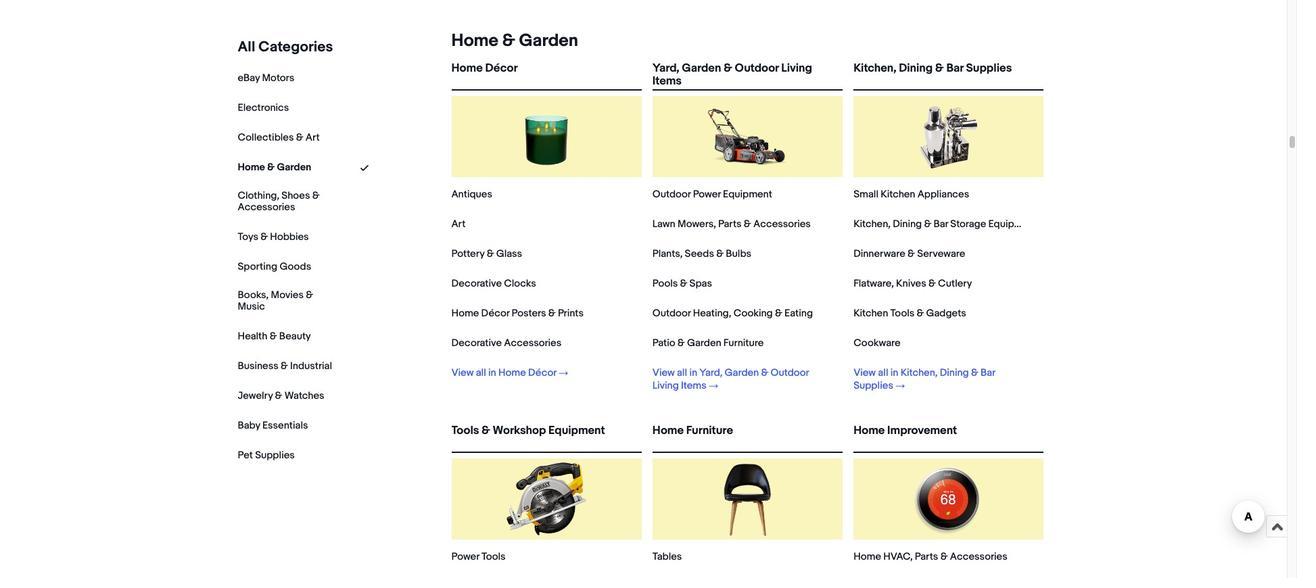 Task type: describe. For each thing, give the bounding box(es) containing it.
view for yard, garden & outdoor living items
[[653, 367, 675, 379]]

in for kitchen, dining & bar supplies
[[891, 367, 899, 379]]

view all in kitchen, dining & bar supplies
[[854, 367, 995, 392]]

hobbies
[[270, 231, 309, 243]]

home for home décor link
[[452, 62, 483, 75]]

electronics link
[[238, 101, 289, 114]]

posters
[[512, 307, 546, 320]]

art link
[[452, 218, 466, 231]]

business
[[238, 360, 278, 372]]

seeds
[[685, 248, 714, 260]]

all for home décor
[[476, 367, 486, 379]]

all for kitchen, dining & bar supplies
[[878, 367, 888, 379]]

serveware
[[917, 248, 966, 260]]

pools & spas
[[653, 277, 712, 290]]

pools & spas link
[[653, 277, 712, 290]]

tables
[[653, 551, 682, 563]]

yard, inside view all in yard, garden & outdoor living items
[[700, 367, 723, 379]]

toys & hobbies link
[[238, 231, 309, 243]]

view all in yard, garden & outdoor living items link
[[653, 367, 824, 392]]

home décor link
[[452, 62, 642, 87]]

home furniture
[[653, 424, 733, 438]]

plants, seeds & bulbs link
[[653, 248, 752, 260]]

bar for storage
[[934, 218, 948, 231]]

patio & garden furniture
[[653, 337, 764, 350]]

antiques
[[452, 188, 492, 201]]

home furniture image
[[707, 459, 788, 540]]

kitchen, dining & bar storage equipment link
[[854, 218, 1038, 231]]

1 horizontal spatial power
[[693, 188, 721, 201]]

1 vertical spatial home & garden link
[[238, 161, 311, 174]]

collectibles & art
[[238, 131, 320, 144]]

pottery
[[452, 248, 485, 260]]

home for home & garden link to the bottom
[[238, 161, 265, 174]]

baby essentials
[[238, 419, 308, 432]]

all for yard, garden & outdoor living items
[[677, 367, 687, 379]]

baby
[[238, 419, 260, 432]]

view all in kitchen, dining & bar supplies link
[[854, 367, 1025, 392]]

decorative clocks
[[452, 277, 536, 290]]

home hvac, parts & accessories link
[[854, 551, 1008, 563]]

& inside view all in yard, garden & outdoor living items
[[761, 367, 769, 379]]

items inside view all in yard, garden & outdoor living items
[[681, 379, 707, 392]]

mowers,
[[678, 218, 716, 231]]

patio & garden furniture link
[[653, 337, 764, 350]]

tools for power
[[482, 551, 506, 563]]

décor for home décor posters & prints
[[481, 307, 510, 320]]

spas
[[690, 277, 712, 290]]

glass
[[496, 248, 522, 260]]

books, movies & music
[[238, 289, 313, 313]]

health & beauty
[[238, 330, 311, 343]]

sporting goods
[[238, 260, 311, 273]]

& inside view all in kitchen, dining & bar supplies
[[971, 367, 979, 379]]

knives
[[896, 277, 927, 290]]

jewelry & watches link
[[238, 389, 324, 402]]

0 vertical spatial art
[[306, 131, 320, 144]]

living inside yard, garden & outdoor living items
[[781, 62, 812, 75]]

kitchen, for kitchen, dining & bar supplies
[[854, 62, 897, 75]]

cookware
[[854, 337, 901, 350]]

lawn mowers, parts & accessories
[[653, 218, 811, 231]]

view for kitchen, dining & bar supplies
[[854, 367, 876, 379]]

dinnerware & serveware link
[[854, 248, 966, 260]]

2 vertical spatial supplies
[[255, 449, 295, 462]]

flatware, knives & cutlery link
[[854, 277, 972, 290]]

dinnerware & serveware
[[854, 248, 966, 260]]

bulbs
[[726, 248, 752, 260]]

books,
[[238, 289, 269, 302]]

1 horizontal spatial home & garden link
[[446, 30, 578, 51]]

plants,
[[653, 248, 683, 260]]

all
[[238, 39, 255, 56]]

decorative accessories
[[452, 337, 562, 350]]

home for the home hvac, parts & accessories link
[[854, 551, 881, 563]]

music
[[238, 300, 265, 313]]

home for home furniture link
[[653, 424, 684, 438]]

prints
[[558, 307, 584, 320]]

heating,
[[693, 307, 732, 320]]

bar inside view all in kitchen, dining & bar supplies
[[981, 367, 995, 379]]

garden inside view all in yard, garden & outdoor living items
[[725, 367, 759, 379]]

dining for storage
[[893, 218, 922, 231]]

electronics
[[238, 101, 289, 114]]

pet supplies
[[238, 449, 295, 462]]

in for yard, garden & outdoor living items
[[690, 367, 697, 379]]

1 vertical spatial furniture
[[686, 424, 733, 438]]

plants, seeds & bulbs
[[653, 248, 752, 260]]

outdoor heating, cooking & eating
[[653, 307, 813, 320]]

1 vertical spatial home & garden
[[238, 161, 311, 174]]

shoes
[[282, 189, 310, 202]]

clothing, shoes & accessories link
[[238, 189, 332, 214]]

beauty
[[279, 330, 311, 343]]

storage
[[951, 218, 986, 231]]

workshop
[[493, 424, 546, 438]]

2 vertical spatial décor
[[528, 367, 557, 379]]

dinnerware
[[854, 248, 906, 260]]

patio
[[653, 337, 676, 350]]

view for home décor
[[452, 367, 474, 379]]

home hvac, parts & accessories
[[854, 551, 1008, 563]]

cookware link
[[854, 337, 901, 350]]

tables link
[[653, 551, 682, 563]]

bar for supplies
[[947, 62, 964, 75]]

0 vertical spatial furniture
[[724, 337, 764, 350]]

health & beauty link
[[238, 330, 311, 343]]

clothing,
[[238, 189, 279, 202]]

home improvement
[[854, 424, 957, 438]]

home décor posters & prints link
[[452, 307, 584, 320]]

sporting
[[238, 260, 277, 273]]

home for home improvement link
[[854, 424, 885, 438]]

categories
[[259, 39, 333, 56]]

goods
[[280, 260, 311, 273]]

tools & workshop equipment
[[452, 424, 605, 438]]



Task type: locate. For each thing, give the bounding box(es) containing it.
kitchen, inside view all in kitchen, dining & bar supplies
[[901, 367, 938, 379]]

art right collectibles
[[306, 131, 320, 144]]

0 vertical spatial home & garden link
[[446, 30, 578, 51]]

garden inside yard, garden & outdoor living items
[[682, 62, 721, 75]]

1 horizontal spatial all
[[677, 367, 687, 379]]

in down "decorative accessories" link
[[488, 367, 496, 379]]

ebay motors
[[238, 72, 294, 85]]

1 vertical spatial decorative
[[452, 337, 502, 350]]

outdoor inside view all in yard, garden & outdoor living items
[[771, 367, 809, 379]]

0 horizontal spatial yard,
[[653, 62, 680, 75]]

1 vertical spatial living
[[653, 379, 679, 392]]

kitchen, dining & bar supplies
[[854, 62, 1012, 75]]

kitchen right small
[[881, 188, 916, 201]]

living
[[781, 62, 812, 75], [653, 379, 679, 392]]

kitchen,
[[854, 62, 897, 75], [854, 218, 891, 231], [901, 367, 938, 379]]

2 view from the left
[[653, 367, 675, 379]]

1 horizontal spatial equipment
[[723, 188, 772, 201]]

2 horizontal spatial tools
[[891, 307, 915, 320]]

living inside view all in yard, garden & outdoor living items
[[653, 379, 679, 392]]

0 horizontal spatial view
[[452, 367, 474, 379]]

yard, inside yard, garden & outdoor living items
[[653, 62, 680, 75]]

1 all from the left
[[476, 367, 486, 379]]

view inside view all in yard, garden & outdoor living items
[[653, 367, 675, 379]]

home furniture link
[[653, 424, 843, 449]]

power
[[693, 188, 721, 201], [452, 551, 479, 563]]

equipment right storage
[[989, 218, 1038, 231]]

1 vertical spatial yard,
[[700, 367, 723, 379]]

baby essentials link
[[238, 419, 308, 432]]

0 horizontal spatial home & garden link
[[238, 161, 311, 174]]

home
[[452, 30, 499, 51], [452, 62, 483, 75], [238, 161, 265, 174], [452, 307, 479, 320], [499, 367, 526, 379], [653, 424, 684, 438], [854, 424, 885, 438], [854, 551, 881, 563]]

collectibles & art link
[[238, 131, 320, 144]]

1 horizontal spatial yard,
[[700, 367, 723, 379]]

bar
[[947, 62, 964, 75], [934, 218, 948, 231], [981, 367, 995, 379]]

2 decorative from the top
[[452, 337, 502, 350]]

in down patio & garden furniture
[[690, 367, 697, 379]]

1 horizontal spatial supplies
[[854, 379, 894, 392]]

outdoor
[[735, 62, 779, 75], [653, 188, 691, 201], [653, 307, 691, 320], [771, 367, 809, 379]]

lawn
[[653, 218, 676, 231]]

0 vertical spatial power
[[693, 188, 721, 201]]

& inside clothing, shoes & accessories
[[312, 189, 320, 202]]

decorative for decorative clocks
[[452, 277, 502, 290]]

2 vertical spatial tools
[[482, 551, 506, 563]]

furniture
[[724, 337, 764, 350], [686, 424, 733, 438]]

all categories
[[238, 39, 333, 56]]

0 horizontal spatial art
[[306, 131, 320, 144]]

pottery & glass
[[452, 248, 522, 260]]

kitchen, for kitchen, dining & bar storage equipment
[[854, 218, 891, 231]]

power tools link
[[452, 551, 506, 563]]

antiques link
[[452, 188, 492, 201]]

1 vertical spatial parts
[[915, 551, 938, 563]]

outdoor inside yard, garden & outdoor living items
[[735, 62, 779, 75]]

all inside view all in kitchen, dining & bar supplies
[[878, 367, 888, 379]]

yard, garden & outdoor living items
[[653, 62, 812, 88]]

0 vertical spatial living
[[781, 62, 812, 75]]

jewelry & watches
[[238, 389, 324, 402]]

equipment up lawn mowers, parts & accessories
[[723, 188, 772, 201]]

in down cookware
[[891, 367, 899, 379]]

art
[[306, 131, 320, 144], [452, 218, 466, 231]]

improvement
[[888, 424, 957, 438]]

yard, garden & outdoor living items link
[[653, 62, 843, 88]]

1 horizontal spatial in
[[690, 367, 697, 379]]

all down cookware link
[[878, 367, 888, 379]]

pools
[[653, 277, 678, 290]]

1 vertical spatial equipment
[[989, 218, 1038, 231]]

2 vertical spatial dining
[[940, 367, 969, 379]]

0 vertical spatial kitchen,
[[854, 62, 897, 75]]

pottery & glass link
[[452, 248, 522, 260]]

home for home décor posters & prints link
[[452, 307, 479, 320]]

1 vertical spatial dining
[[893, 218, 922, 231]]

small kitchen appliances link
[[854, 188, 969, 201]]

2 in from the left
[[690, 367, 697, 379]]

view inside view all in kitchen, dining & bar supplies
[[854, 367, 876, 379]]

items inside yard, garden & outdoor living items
[[653, 75, 682, 88]]

decorative down pottery
[[452, 277, 502, 290]]

toys & hobbies
[[238, 231, 309, 243]]

2 horizontal spatial equipment
[[989, 218, 1038, 231]]

0 vertical spatial decorative
[[452, 277, 502, 290]]

0 horizontal spatial in
[[488, 367, 496, 379]]

0 vertical spatial dining
[[899, 62, 933, 75]]

home & garden down collectibles & art link
[[238, 161, 311, 174]]

0 vertical spatial items
[[653, 75, 682, 88]]

0 vertical spatial bar
[[947, 62, 964, 75]]

1 horizontal spatial tools
[[482, 551, 506, 563]]

2 horizontal spatial view
[[854, 367, 876, 379]]

home & garden
[[452, 30, 578, 51], [238, 161, 311, 174]]

ebay motors link
[[238, 72, 294, 85]]

0 horizontal spatial tools
[[452, 424, 479, 438]]

2 horizontal spatial supplies
[[966, 62, 1012, 75]]

collectibles
[[238, 131, 294, 144]]

accessories inside clothing, shoes & accessories
[[238, 201, 295, 214]]

2 all from the left
[[677, 367, 687, 379]]

small kitchen appliances
[[854, 188, 969, 201]]

0 vertical spatial supplies
[[966, 62, 1012, 75]]

flatware,
[[854, 277, 894, 290]]

2 vertical spatial equipment
[[549, 424, 605, 438]]

1 vertical spatial supplies
[[854, 379, 894, 392]]

garden
[[519, 30, 578, 51], [682, 62, 721, 75], [277, 161, 311, 174], [687, 337, 722, 350], [725, 367, 759, 379]]

books, movies & music link
[[238, 289, 332, 313]]

in for home décor
[[488, 367, 496, 379]]

parts up bulbs
[[718, 218, 742, 231]]

& inside yard, garden & outdoor living items
[[724, 62, 733, 75]]

0 horizontal spatial parts
[[718, 218, 742, 231]]

home improvement image
[[908, 459, 990, 540]]

watches
[[285, 389, 324, 402]]

tools & workshop equipment image
[[506, 459, 587, 540]]

all inside view all in yard, garden & outdoor living items
[[677, 367, 687, 379]]

small
[[854, 188, 879, 201]]

1 vertical spatial power
[[452, 551, 479, 563]]

1 horizontal spatial view
[[653, 367, 675, 379]]

view all in home décor link
[[452, 367, 568, 379]]

all down patio & garden furniture link
[[677, 367, 687, 379]]

2 horizontal spatial in
[[891, 367, 899, 379]]

toys
[[238, 231, 258, 243]]

business & industrial link
[[238, 360, 332, 372]]

parts right hvac,
[[915, 551, 938, 563]]

1 vertical spatial bar
[[934, 218, 948, 231]]

decorative accessories link
[[452, 337, 562, 350]]

dining inside view all in kitchen, dining & bar supplies
[[940, 367, 969, 379]]

cutlery
[[938, 277, 972, 290]]

essentials
[[262, 419, 308, 432]]

1 vertical spatial décor
[[481, 307, 510, 320]]

ebay
[[238, 72, 260, 85]]

kitchen, dining & bar supplies image
[[908, 96, 990, 177]]

1 vertical spatial art
[[452, 218, 466, 231]]

kitchen down flatware,
[[854, 307, 888, 320]]

decorative clocks link
[[452, 277, 536, 290]]

0 horizontal spatial all
[[476, 367, 486, 379]]

outdoor heating, cooking & eating link
[[653, 307, 813, 320]]

home improvement link
[[854, 424, 1044, 449]]

0 vertical spatial yard,
[[653, 62, 680, 75]]

view all in yard, garden & outdoor living items
[[653, 367, 809, 392]]

0 vertical spatial equipment
[[723, 188, 772, 201]]

equipment right workshop on the left bottom of the page
[[549, 424, 605, 438]]

0 horizontal spatial living
[[653, 379, 679, 392]]

home & garden up home décor
[[452, 30, 578, 51]]

parts for mowers,
[[718, 218, 742, 231]]

sporting goods link
[[238, 260, 311, 273]]

home décor image
[[506, 96, 587, 177]]

supplies
[[966, 62, 1012, 75], [854, 379, 894, 392], [255, 449, 295, 462]]

clocks
[[504, 277, 536, 290]]

3 all from the left
[[878, 367, 888, 379]]

decorative for decorative accessories
[[452, 337, 502, 350]]

0 vertical spatial home & garden
[[452, 30, 578, 51]]

jewelry
[[238, 389, 273, 402]]

view down "decorative accessories" link
[[452, 367, 474, 379]]

view
[[452, 367, 474, 379], [653, 367, 675, 379], [854, 367, 876, 379]]

tools for kitchen
[[891, 307, 915, 320]]

0 vertical spatial tools
[[891, 307, 915, 320]]

1 vertical spatial tools
[[452, 424, 479, 438]]

2 horizontal spatial all
[[878, 367, 888, 379]]

0 horizontal spatial power
[[452, 551, 479, 563]]

0 horizontal spatial home & garden
[[238, 161, 311, 174]]

0 vertical spatial parts
[[718, 218, 742, 231]]

kitchen tools & gadgets
[[854, 307, 966, 320]]

parts for hvac,
[[915, 551, 938, 563]]

0 vertical spatial kitchen
[[881, 188, 916, 201]]

1 decorative from the top
[[452, 277, 502, 290]]

in
[[488, 367, 496, 379], [690, 367, 697, 379], [891, 367, 899, 379]]

2 vertical spatial kitchen,
[[901, 367, 938, 379]]

& inside books, movies & music
[[306, 289, 313, 302]]

health
[[238, 330, 268, 343]]

tools & workshop equipment link
[[452, 424, 642, 449]]

décor for home décor
[[485, 62, 518, 75]]

power tools
[[452, 551, 506, 563]]

in inside view all in yard, garden & outdoor living items
[[690, 367, 697, 379]]

business & industrial
[[238, 360, 332, 372]]

accessories
[[238, 201, 295, 214], [754, 218, 811, 231], [504, 337, 562, 350], [950, 551, 1008, 563]]

0 horizontal spatial supplies
[[255, 449, 295, 462]]

dining
[[899, 62, 933, 75], [893, 218, 922, 231], [940, 367, 969, 379]]

dining for supplies
[[899, 62, 933, 75]]

2 vertical spatial bar
[[981, 367, 995, 379]]

1 vertical spatial kitchen
[[854, 307, 888, 320]]

1 horizontal spatial living
[[781, 62, 812, 75]]

3 in from the left
[[891, 367, 899, 379]]

yard, garden & outdoor living items image
[[707, 96, 788, 177]]

clothing, shoes & accessories
[[238, 189, 320, 214]]

1 horizontal spatial art
[[452, 218, 466, 231]]

view all in home décor
[[452, 367, 557, 379]]

furniture down view all in yard, garden & outdoor living items
[[686, 424, 733, 438]]

1 in from the left
[[488, 367, 496, 379]]

view down patio
[[653, 367, 675, 379]]

home & garden link up home décor
[[446, 30, 578, 51]]

kitchen, dining & bar supplies link
[[854, 62, 1044, 87]]

pet
[[238, 449, 253, 462]]

0 horizontal spatial equipment
[[549, 424, 605, 438]]

motors
[[262, 72, 294, 85]]

home & garden link down collectibles & art link
[[238, 161, 311, 174]]

decorative up view all in home décor
[[452, 337, 502, 350]]

in inside view all in kitchen, dining & bar supplies
[[891, 367, 899, 379]]

0 vertical spatial décor
[[485, 62, 518, 75]]

art up pottery
[[452, 218, 466, 231]]

view down cookware
[[854, 367, 876, 379]]

1 view from the left
[[452, 367, 474, 379]]

1 horizontal spatial home & garden
[[452, 30, 578, 51]]

furniture down cooking
[[724, 337, 764, 350]]

kitchen tools & gadgets link
[[854, 307, 966, 320]]

1 vertical spatial kitchen,
[[854, 218, 891, 231]]

3 view from the left
[[854, 367, 876, 379]]

industrial
[[290, 360, 332, 372]]

all down "decorative accessories" link
[[476, 367, 486, 379]]

home & garden link
[[446, 30, 578, 51], [238, 161, 311, 174]]

eating
[[785, 307, 813, 320]]

supplies inside view all in kitchen, dining & bar supplies
[[854, 379, 894, 392]]

parts
[[718, 218, 742, 231], [915, 551, 938, 563]]

1 vertical spatial items
[[681, 379, 707, 392]]

1 horizontal spatial parts
[[915, 551, 938, 563]]



Task type: vqa. For each thing, say whether or not it's contained in the screenshot.
the 'Items in stores' link
no



